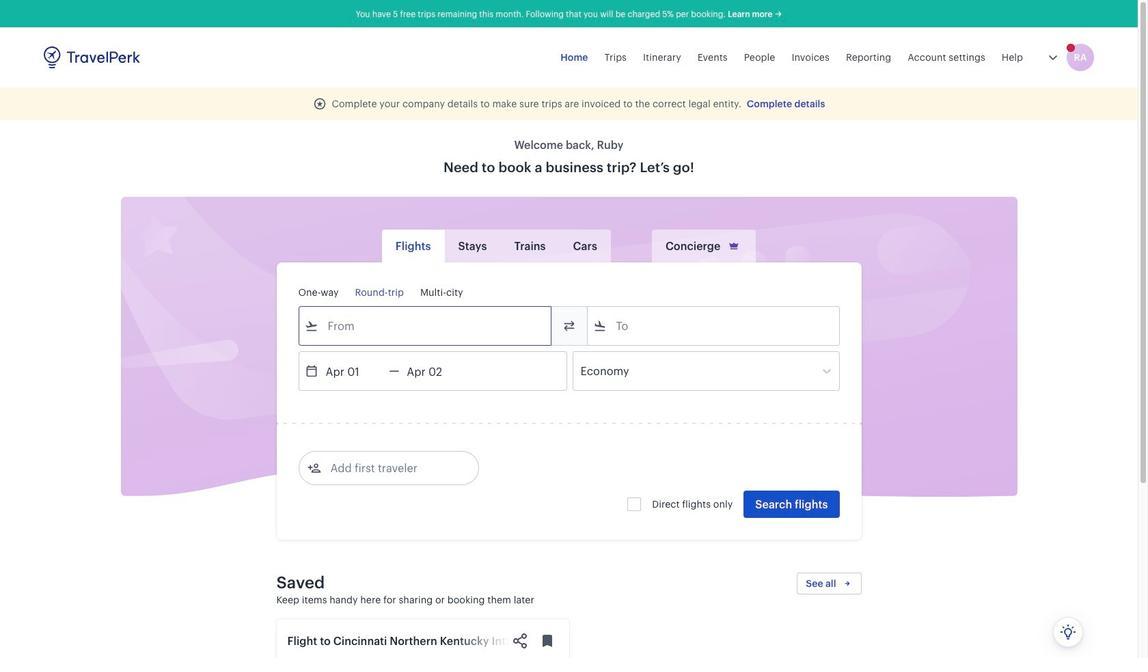 Task type: describe. For each thing, give the bounding box(es) containing it.
Return text field
[[399, 352, 471, 390]]

From search field
[[318, 315, 533, 337]]



Task type: locate. For each thing, give the bounding box(es) containing it.
Depart text field
[[318, 352, 389, 390]]

Add first traveler search field
[[321, 457, 463, 479]]

To search field
[[607, 315, 821, 337]]



